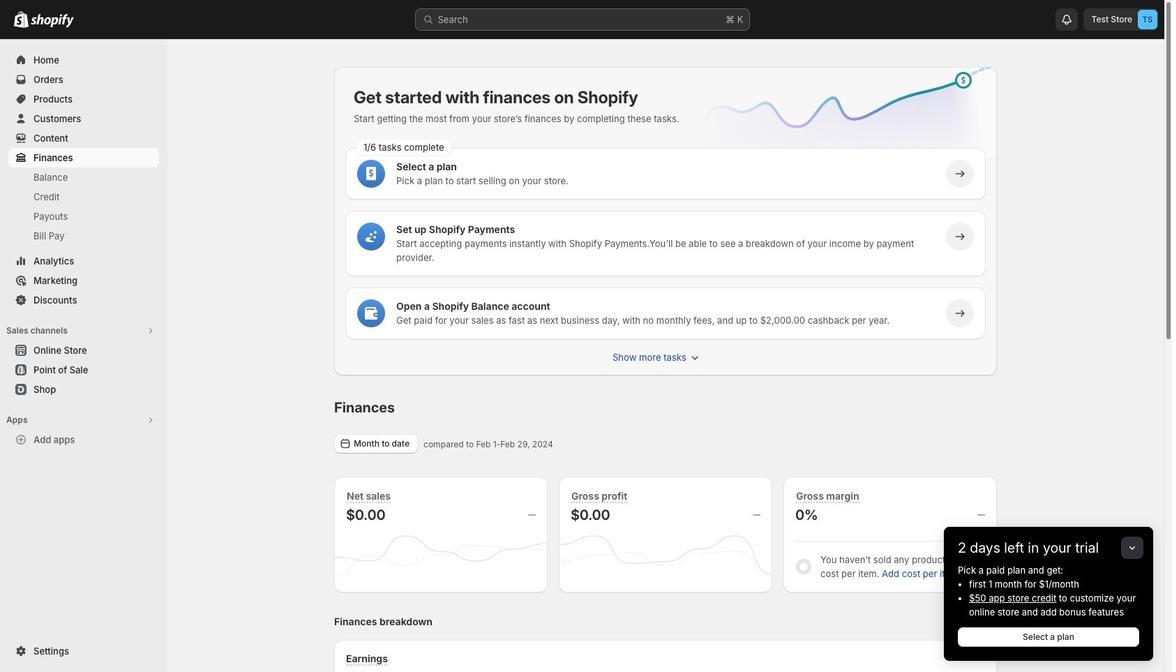 Task type: vqa. For each thing, say whether or not it's contained in the screenshot.
My Store Icon
no



Task type: describe. For each thing, give the bounding box(es) containing it.
test store image
[[1138, 10, 1158, 29]]

line chart image
[[681, 64, 1000, 179]]

1 horizontal spatial shopify image
[[31, 14, 74, 28]]

set up shopify payments image
[[364, 230, 378, 244]]

0 horizontal spatial shopify image
[[14, 11, 29, 28]]

select a plan image
[[364, 167, 378, 181]]



Task type: locate. For each thing, give the bounding box(es) containing it.
open a shopify balance account image
[[364, 306, 378, 320]]

shopify image
[[14, 11, 29, 28], [31, 14, 74, 28]]



